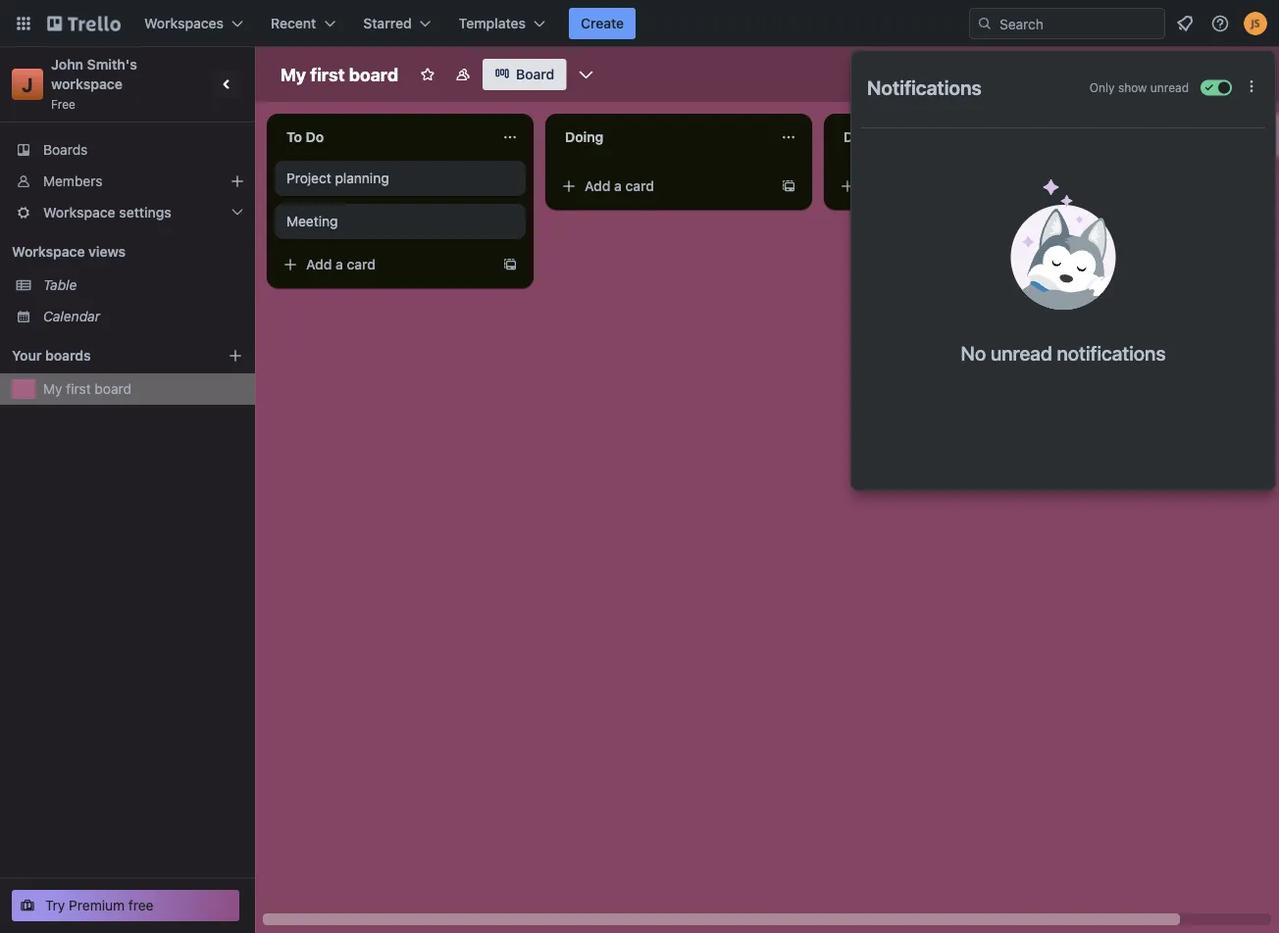 Task type: vqa. For each thing, say whether or not it's contained in the screenshot.
Share button
yes



Task type: locate. For each thing, give the bounding box(es) containing it.
card down doing text field
[[625, 178, 654, 194]]

1 vertical spatial my
[[43, 381, 62, 397]]

workspace
[[51, 76, 123, 92]]

1 vertical spatial workspace
[[12, 244, 85, 260]]

0 vertical spatial my first board
[[281, 64, 398, 85]]

1 horizontal spatial a
[[614, 178, 622, 194]]

settings
[[119, 205, 172, 221]]

board link
[[483, 59, 566, 90]]

workspace settings button
[[0, 197, 255, 229]]

add a card down meeting
[[306, 257, 376, 273]]

0 horizontal spatial card
[[347, 257, 376, 273]]

project planning
[[286, 170, 389, 186]]

card for doing
[[625, 178, 654, 194]]

free
[[51, 97, 76, 111]]

1 vertical spatial add a card button
[[275, 249, 494, 281]]

1 vertical spatial a
[[336, 257, 343, 273]]

workspace visible image
[[455, 67, 471, 82]]

1 vertical spatial create from template… image
[[502, 257, 518, 273]]

0 vertical spatial workspace
[[43, 205, 115, 221]]

my down your boards
[[43, 381, 62, 397]]

add down doing
[[585, 178, 611, 194]]

john smith's workspace link
[[51, 56, 141, 92]]

back to home image
[[47, 8, 121, 39]]

0 horizontal spatial first
[[66, 381, 91, 397]]

0 vertical spatial board
[[349, 64, 398, 85]]

0 vertical spatial add
[[1138, 127, 1164, 143]]

premium
[[69, 898, 125, 914]]

add
[[1138, 127, 1164, 143], [585, 178, 611, 194], [306, 257, 332, 273]]

a down meeting
[[336, 257, 343, 273]]

1 vertical spatial board
[[95, 381, 131, 397]]

create from template… image
[[781, 179, 797, 194], [502, 257, 518, 273]]

recent
[[271, 15, 316, 31]]

add a card for doing
[[585, 178, 654, 194]]

a for to do
[[336, 257, 343, 273]]

john smith (johnsmith38824343) image right "only"
[[1123, 61, 1151, 88]]

0 vertical spatial my
[[281, 64, 306, 85]]

1 horizontal spatial first
[[310, 64, 345, 85]]

1 horizontal spatial my
[[281, 64, 306, 85]]

a
[[614, 178, 622, 194], [336, 257, 343, 273]]

1 vertical spatial my first board
[[43, 381, 131, 397]]

add down meeting
[[306, 257, 332, 273]]

1 horizontal spatial unread
[[1151, 81, 1189, 95]]

To Do text field
[[275, 122, 491, 153]]

0 vertical spatial a
[[614, 178, 622, 194]]

0 horizontal spatial add a card
[[306, 257, 376, 273]]

star or unstar board image
[[420, 67, 436, 82]]

a for doing
[[614, 178, 622, 194]]

unread right no
[[991, 341, 1052, 364]]

j
[[22, 73, 33, 96]]

first down boards
[[66, 381, 91, 397]]

1 vertical spatial card
[[347, 257, 376, 273]]

john smith (johnsmith38824343) image
[[1244, 12, 1268, 35], [1123, 61, 1151, 88]]

workspace down members
[[43, 205, 115, 221]]

a down doing text field
[[614, 178, 622, 194]]

my first board
[[281, 64, 398, 85], [43, 381, 131, 397]]

filters button
[[1033, 59, 1108, 90]]

1 horizontal spatial add
[[585, 178, 611, 194]]

members link
[[0, 166, 255, 197]]

your boards with 1 items element
[[12, 344, 198, 368]]

1 horizontal spatial board
[[349, 64, 398, 85]]

add another list button
[[1103, 114, 1279, 157]]

my first board inside my first board text field
[[281, 64, 398, 85]]

my first board down recent dropdown button
[[281, 64, 398, 85]]

my inside my first board text field
[[281, 64, 306, 85]]

0 vertical spatial first
[[310, 64, 345, 85]]

my down "recent"
[[281, 64, 306, 85]]

john
[[51, 56, 83, 73]]

1 horizontal spatial add a card button
[[553, 171, 773, 202]]

2 horizontal spatial add
[[1138, 127, 1164, 143]]

add inside button
[[1138, 127, 1164, 143]]

unread right show
[[1151, 81, 1189, 95]]

1 vertical spatial john smith (johnsmith38824343) image
[[1123, 61, 1151, 88]]

card down meeting link
[[347, 257, 376, 273]]

views
[[88, 244, 126, 260]]

unread
[[1151, 81, 1189, 95], [991, 341, 1052, 364]]

1 vertical spatial first
[[66, 381, 91, 397]]

done
[[844, 129, 878, 145]]

project planning link
[[286, 169, 514, 188]]

power ups image
[[970, 67, 986, 82]]

board inside text field
[[349, 64, 398, 85]]

0 vertical spatial unread
[[1151, 81, 1189, 95]]

0 vertical spatial create from template… image
[[781, 179, 797, 194]]

another
[[1168, 127, 1218, 143]]

primary element
[[0, 0, 1279, 47]]

my first board down your boards with 1 items element
[[43, 381, 131, 397]]

add left another
[[1138, 127, 1164, 143]]

your
[[12, 348, 42, 364]]

1 vertical spatial unread
[[991, 341, 1052, 364]]

0 vertical spatial card
[[625, 178, 654, 194]]

1 horizontal spatial add a card
[[585, 178, 654, 194]]

add a card down doing
[[585, 178, 654, 194]]

my first board link
[[43, 380, 243, 399]]

Search field
[[993, 9, 1165, 38]]

board
[[349, 64, 398, 85], [95, 381, 131, 397]]

add for to do
[[306, 257, 332, 273]]

2 vertical spatial add
[[306, 257, 332, 273]]

to
[[286, 129, 302, 145]]

1 horizontal spatial card
[[625, 178, 654, 194]]

add a card
[[585, 178, 654, 194], [306, 257, 376, 273]]

john smith (johnsmith38824343) image inside primary element
[[1244, 12, 1268, 35]]

add a card button
[[553, 171, 773, 202], [275, 249, 494, 281]]

0 horizontal spatial add a card button
[[275, 249, 494, 281]]

add a card for to do
[[306, 257, 376, 273]]

your boards
[[12, 348, 91, 364]]

boards
[[43, 142, 88, 158]]

0 vertical spatial add a card button
[[553, 171, 773, 202]]

workspace inside popup button
[[43, 205, 115, 221]]

try premium free
[[45, 898, 154, 914]]

first inside text field
[[310, 64, 345, 85]]

workspace
[[43, 205, 115, 221], [12, 244, 85, 260]]

1 horizontal spatial my first board
[[281, 64, 398, 85]]

0 horizontal spatial a
[[336, 257, 343, 273]]

1 horizontal spatial john smith (johnsmith38824343) image
[[1244, 12, 1268, 35]]

board down starred
[[349, 64, 398, 85]]

board down your boards with 1 items element
[[95, 381, 131, 397]]

1 vertical spatial add a card
[[306, 257, 376, 273]]

my
[[281, 64, 306, 85], [43, 381, 62, 397]]

no unread notifications
[[961, 341, 1166, 364]]

card
[[625, 178, 654, 194], [347, 257, 376, 273]]

card for to do
[[347, 257, 376, 273]]

0 horizontal spatial create from template… image
[[502, 257, 518, 273]]

0 horizontal spatial john smith (johnsmith38824343) image
[[1123, 61, 1151, 88]]

1 horizontal spatial create from template… image
[[781, 179, 797, 194]]

0 vertical spatial add a card
[[585, 178, 654, 194]]

add a card button down meeting link
[[275, 249, 494, 281]]

0 vertical spatial john smith (johnsmith38824343) image
[[1244, 12, 1268, 35]]

try
[[45, 898, 65, 914]]

1 vertical spatial add
[[585, 178, 611, 194]]

first down recent dropdown button
[[310, 64, 345, 85]]

john smith (johnsmith38824343) image right open information menu icon
[[1244, 12, 1268, 35]]

try premium free button
[[12, 891, 239, 922]]

templates
[[459, 15, 526, 31]]

first
[[310, 64, 345, 85], [66, 381, 91, 397]]

project
[[286, 170, 331, 186]]

0 horizontal spatial add
[[306, 257, 332, 273]]

workspace up table
[[12, 244, 85, 260]]

0 horizontal spatial my first board
[[43, 381, 131, 397]]

members
[[43, 173, 103, 189]]

j link
[[12, 69, 43, 100]]

add a card button down doing text field
[[553, 171, 773, 202]]

templates button
[[447, 8, 557, 39]]



Task type: describe. For each thing, give the bounding box(es) containing it.
Doing text field
[[553, 122, 769, 153]]

workspaces button
[[132, 8, 255, 39]]

add for doing
[[585, 178, 611, 194]]

table link
[[43, 276, 243, 295]]

workspace views
[[12, 244, 126, 260]]

0 notifications image
[[1173, 12, 1197, 35]]

0 horizontal spatial board
[[95, 381, 131, 397]]

filters
[[1062, 66, 1102, 82]]

to do
[[286, 129, 324, 145]]

calendar
[[43, 309, 100, 325]]

show
[[1118, 81, 1147, 95]]

do
[[306, 129, 324, 145]]

board
[[516, 66, 555, 82]]

smith's
[[87, 56, 137, 73]]

show menu image
[[1243, 65, 1263, 84]]

boards
[[45, 348, 91, 364]]

search image
[[977, 16, 993, 31]]

workspace for workspace views
[[12, 244, 85, 260]]

workspace settings
[[43, 205, 172, 221]]

meeting
[[286, 213, 338, 230]]

add a card button for to do
[[275, 249, 494, 281]]

0 horizontal spatial my
[[43, 381, 62, 397]]

planning
[[335, 170, 389, 186]]

free
[[128, 898, 154, 914]]

open information menu image
[[1211, 14, 1230, 33]]

customize views image
[[576, 65, 596, 84]]

meeting link
[[286, 212, 514, 232]]

Done text field
[[832, 122, 1048, 153]]

taco image
[[1011, 180, 1116, 310]]

share button
[[1156, 59, 1233, 90]]

notifications
[[867, 76, 982, 99]]

create from template… image for to do
[[502, 257, 518, 273]]

boards link
[[0, 134, 255, 166]]

no
[[961, 341, 986, 364]]

workspaces
[[144, 15, 224, 31]]

Board name text field
[[271, 59, 408, 90]]

starred
[[363, 15, 412, 31]]

create from template… image for doing
[[781, 179, 797, 194]]

notifications
[[1057, 341, 1166, 364]]

only
[[1090, 81, 1115, 95]]

create
[[581, 15, 624, 31]]

workspace navigation collapse icon image
[[214, 71, 241, 98]]

table
[[43, 277, 77, 293]]

sm image
[[998, 59, 1025, 86]]

doing
[[565, 129, 604, 145]]

create from template… image
[[1060, 179, 1075, 194]]

calendar link
[[43, 307, 243, 327]]

add board image
[[228, 348, 243, 364]]

workspace for workspace settings
[[43, 205, 115, 221]]

starred button
[[352, 8, 443, 39]]

share
[[1184, 66, 1221, 82]]

only show unread
[[1090, 81, 1189, 95]]

list
[[1221, 127, 1241, 143]]

0 horizontal spatial unread
[[991, 341, 1052, 364]]

john smith's workspace free
[[51, 56, 141, 111]]

add another list
[[1138, 127, 1241, 143]]

create button
[[569, 8, 636, 39]]

recent button
[[259, 8, 348, 39]]

add a card button for doing
[[553, 171, 773, 202]]



